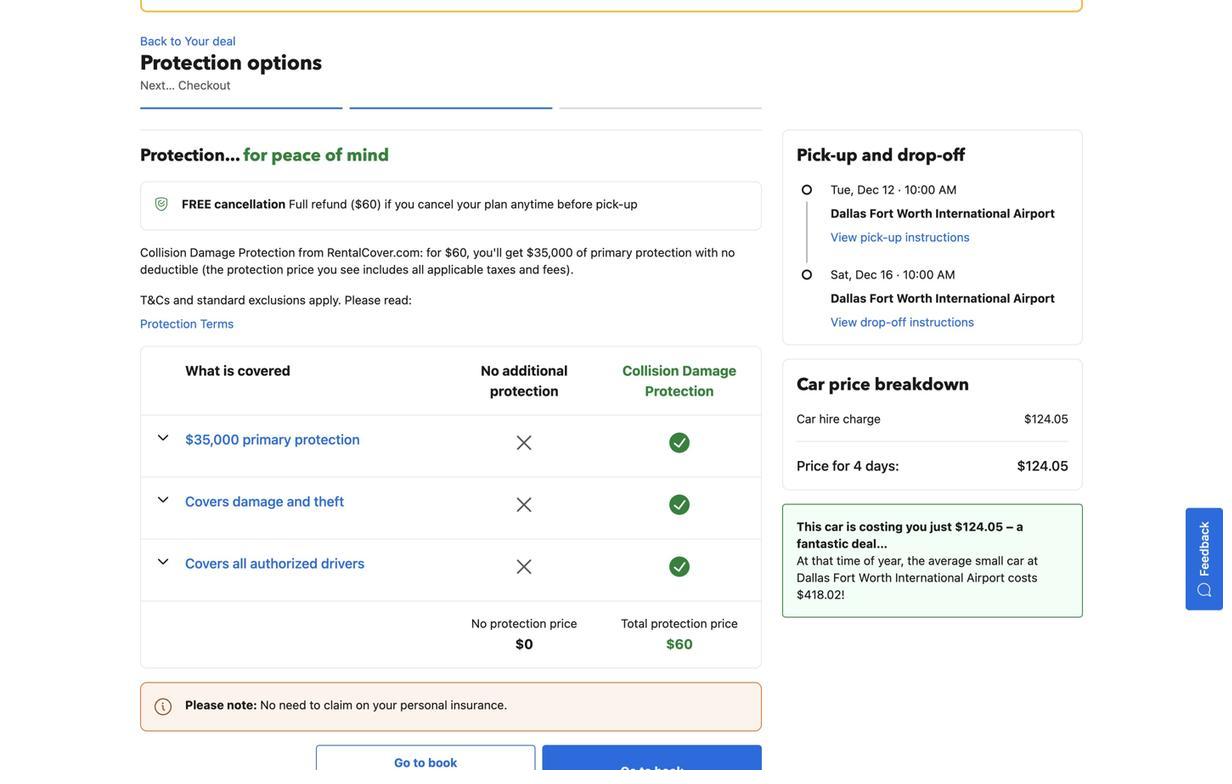 Task type: describe. For each thing, give the bounding box(es) containing it.
airport inside this car is costing you just $124.05 – a fantastic deal… at that time of year, the average small car at dallas fort worth international airport costs $418.02!
[[967, 571, 1005, 585]]

4
[[854, 458, 863, 474]]

protection inside no additional protection
[[490, 383, 559, 399]]

total protection price $60
[[621, 617, 738, 653]]

mind
[[347, 144, 389, 167]]

airport for view pick-up instructions
[[1014, 207, 1056, 221]]

deal
[[213, 34, 236, 48]]

full
[[289, 197, 308, 211]]

protection inside no protection price $0
[[490, 617, 547, 631]]

peace
[[272, 144, 321, 167]]

back to your deal link
[[140, 33, 762, 50]]

and inside button
[[287, 494, 311, 510]]

$60
[[666, 637, 693, 653]]

see
[[340, 263, 360, 277]]

drivers
[[321, 556, 365, 572]]

0 vertical spatial up
[[837, 144, 858, 167]]

year,
[[879, 554, 905, 568]]

next…
[[140, 78, 175, 92]]

dec for 12
[[858, 183, 880, 197]]

worth for off
[[897, 292, 933, 306]]

16
[[881, 268, 894, 282]]

· for 16
[[897, 268, 900, 282]]

average
[[929, 554, 973, 568]]

0 vertical spatial you
[[395, 197, 415, 211]]

at
[[1028, 554, 1039, 568]]

view for view pick-up instructions
[[831, 230, 858, 244]]

back to your deal protection options next… checkout
[[140, 34, 322, 92]]

free
[[182, 197, 212, 211]]

international inside this car is costing you just $124.05 – a fantastic deal… at that time of year, the average small car at dallas fort worth international airport costs $418.02!
[[896, 571, 964, 585]]

all authorized drivers are covered by this protection if you continue with it image
[[670, 557, 690, 578]]

$0
[[516, 637, 534, 653]]

view pick-up instructions button
[[831, 229, 970, 246]]

you'll
[[473, 246, 502, 260]]

collision damage protection from rentalcover.com: for $60, you'll get $35,000 of primary protection with no deductible (the protection price you see includes all applicable taxes and fees).
[[140, 246, 735, 277]]

covers all authorized drivers button
[[185, 554, 365, 588]]

protection terms link
[[140, 316, 234, 333]]

up inside button
[[889, 230, 903, 244]]

with
[[696, 246, 719, 260]]

0 horizontal spatial please
[[185, 699, 224, 713]]

you inside this car is costing you just $124.05 – a fantastic deal… at that time of year, the average small car at dallas fort worth international airport costs $418.02!
[[906, 520, 928, 534]]

fort for 16
[[870, 292, 894, 306]]

price inside 'total protection price $60'
[[711, 617, 738, 631]]

dallas for sat,
[[831, 292, 867, 306]]

1 vertical spatial up
[[624, 197, 638, 211]]

from
[[299, 246, 324, 260]]

additional
[[503, 363, 568, 379]]

· for 12
[[898, 183, 902, 197]]

dallas fort worth international airport for sat, dec 16 · 10:00 am
[[831, 292, 1056, 306]]

options
[[247, 49, 322, 77]]

protection up t&cs and standard exclusions apply. please read:
[[227, 263, 283, 277]]

instructions for view pick-up instructions
[[906, 230, 970, 244]]

all authorized drivers are not covered by this protection if you continue without it image
[[514, 557, 535, 578]]

get
[[506, 246, 524, 260]]

what is covered
[[185, 363, 291, 379]]

for for protection...
[[244, 144, 267, 167]]

deductible
[[140, 263, 198, 277]]

0 vertical spatial please
[[345, 293, 381, 307]]

covers for covers damage and theft
[[185, 494, 229, 510]]

protection... for peace of mind
[[140, 144, 389, 167]]

1 horizontal spatial your
[[457, 197, 481, 211]]

charge
[[843, 412, 881, 426]]

0 horizontal spatial is
[[223, 363, 234, 379]]

$124.05 inside this car is costing you just $124.05 – a fantastic deal… at that time of year, the average small car at dallas fort worth international airport costs $418.02!
[[956, 520, 1004, 534]]

free cancellation full refund ($60) if you cancel your plan anytime before pick-up
[[182, 197, 638, 211]]

2 vertical spatial no
[[260, 699, 276, 713]]

of inside collision damage protection from rentalcover.com: for $60, you'll get $35,000 of primary protection with no deductible (the protection price you see includes all applicable taxes and fees).
[[577, 246, 588, 260]]

price inside no protection price $0
[[550, 617, 578, 631]]

off inside button
[[892, 315, 907, 329]]

applicable
[[428, 263, 484, 277]]

$418.02!
[[797, 588, 845, 602]]

for for price
[[833, 458, 851, 474]]

back
[[140, 34, 167, 48]]

$35,000 of primary coverage is provided if you continue with additional protection image
[[670, 433, 690, 453]]

protection...
[[140, 144, 240, 167]]

to for back to your deal protection options next… checkout
[[170, 34, 181, 48]]

protection inside button
[[295, 432, 360, 448]]

–
[[1007, 520, 1014, 534]]

costs
[[1009, 571, 1038, 585]]

airport for view drop-off instructions
[[1014, 292, 1056, 306]]

1 horizontal spatial to
[[310, 699, 321, 713]]

international for view drop-off instructions
[[936, 292, 1011, 306]]

car hire charge
[[797, 412, 881, 426]]

please note: no need to claim on your personal insurance.
[[185, 699, 508, 713]]

exclusions
[[249, 293, 306, 307]]

cancel
[[418, 197, 454, 211]]

includes
[[363, 263, 409, 277]]

$124.05 for car hire charge
[[1025, 412, 1069, 426]]

taxes
[[487, 263, 516, 277]]

$60,
[[445, 246, 470, 260]]

fort inside this car is costing you just $124.05 – a fantastic deal… at that time of year, the average small car at dallas fort worth international airport costs $418.02!
[[834, 571, 856, 585]]

t&cs
[[140, 293, 170, 307]]

fees).
[[543, 263, 574, 277]]

no
[[722, 246, 735, 260]]

go
[[394, 756, 411, 770]]

damage
[[233, 494, 284, 510]]

covers damage and theft
[[185, 494, 344, 510]]

12
[[883, 183, 895, 197]]

collision for collision damage protection
[[623, 363, 680, 379]]

sat,
[[831, 268, 853, 282]]

primary inside collision damage protection from rentalcover.com: for $60, you'll get $35,000 of primary protection with no deductible (the protection price you see includes all applicable taxes and fees).
[[591, 246, 633, 260]]

worth inside this car is costing you just $124.05 – a fantastic deal… at that time of year, the average small car at dallas fort worth international airport costs $418.02!
[[859, 571, 893, 585]]

time
[[837, 554, 861, 568]]

is inside this car is costing you just $124.05 – a fantastic deal… at that time of year, the average small car at dallas fort worth international airport costs $418.02!
[[847, 520, 857, 534]]

$35,000 inside collision damage protection from rentalcover.com: for $60, you'll get $35,000 of primary protection with no deductible (the protection price you see includes all applicable taxes and fees).
[[527, 246, 573, 260]]

primary inside $35,000 primary protection button
[[243, 432, 291, 448]]

and up protection terms on the top left of page
[[173, 293, 194, 307]]

for inside collision damage protection from rentalcover.com: for $60, you'll get $35,000 of primary protection with no deductible (the protection price you see includes all applicable taxes and fees).
[[427, 246, 442, 260]]

t&cs and standard exclusions apply. please read:
[[140, 293, 412, 307]]

this car is costing you just $124.05 – a fantastic deal… at that time of year, the average small car at dallas fort worth international airport costs $418.02!
[[797, 520, 1039, 602]]

car for car hire charge
[[797, 412, 816, 426]]

protection terms
[[140, 317, 234, 331]]

collision damage protection
[[623, 363, 737, 399]]

pick-up and drop-off
[[797, 144, 966, 167]]

covers all authorized drivers
[[185, 556, 365, 572]]

international for view pick-up instructions
[[936, 207, 1011, 221]]

costing
[[860, 520, 903, 534]]

on
[[356, 699, 370, 713]]

rentalcover.com:
[[327, 246, 423, 260]]

need
[[279, 699, 307, 713]]

1 horizontal spatial drop-
[[898, 144, 943, 167]]

claim
[[324, 699, 353, 713]]

tue, dec 12 · 10:00 am
[[831, 183, 957, 197]]

price
[[797, 458, 829, 474]]

price for 4 days:
[[797, 458, 900, 474]]

$35,000 of primary coverage is not provided if you continue without additional protection image
[[514, 433, 535, 453]]

terms
[[200, 317, 234, 331]]

that
[[812, 554, 834, 568]]

go to book link
[[316, 746, 536, 771]]

am for tue, dec 12 · 10:00 am
[[939, 183, 957, 197]]



Task type: vqa. For each thing, say whether or not it's contained in the screenshot.
Drop- to the right
yes



Task type: locate. For each thing, give the bounding box(es) containing it.
10:00 for 16
[[904, 268, 934, 282]]

1 horizontal spatial car
[[1008, 554, 1025, 568]]

$124.05 for price for 4 days:
[[1018, 458, 1069, 474]]

1 vertical spatial off
[[892, 315, 907, 329]]

deal…
[[852, 537, 888, 551]]

1 vertical spatial view
[[831, 315, 858, 329]]

to for go to book
[[414, 756, 426, 770]]

collision up deductible
[[140, 246, 187, 260]]

1 vertical spatial collision
[[623, 363, 680, 379]]

anytime
[[511, 197, 554, 211]]

to right the go
[[414, 756, 426, 770]]

view drop-off instructions button
[[831, 314, 975, 331]]

1 vertical spatial dec
[[856, 268, 878, 282]]

view for view drop-off instructions
[[831, 315, 858, 329]]

please left note:
[[185, 699, 224, 713]]

worth up view drop-off instructions
[[897, 292, 933, 306]]

2 view from the top
[[831, 315, 858, 329]]

feedback
[[1198, 522, 1212, 577]]

dec left '16'
[[856, 268, 878, 282]]

1 horizontal spatial of
[[577, 246, 588, 260]]

1 vertical spatial you
[[317, 263, 337, 277]]

no up the insurance.
[[472, 617, 487, 631]]

2 vertical spatial for
[[833, 458, 851, 474]]

am
[[939, 183, 957, 197], [938, 268, 956, 282]]

please down see
[[345, 293, 381, 307]]

0 vertical spatial to
[[170, 34, 181, 48]]

all inside collision damage protection from rentalcover.com: for $60, you'll get $35,000 of primary protection with no deductible (the protection price you see includes all applicable taxes and fees).
[[412, 263, 424, 277]]

plan
[[485, 197, 508, 211]]

2 vertical spatial you
[[906, 520, 928, 534]]

total
[[621, 617, 648, 631]]

for left $60,
[[427, 246, 442, 260]]

theft
[[314, 494, 344, 510]]

10:00 for 12
[[905, 183, 936, 197]]

of left mind
[[325, 144, 343, 167]]

$35,000
[[527, 246, 573, 260], [185, 432, 239, 448]]

you right if
[[395, 197, 415, 211]]

am for sat, dec 16 · 10:00 am
[[938, 268, 956, 282]]

protection down additional
[[490, 383, 559, 399]]

2 vertical spatial airport
[[967, 571, 1005, 585]]

2 vertical spatial worth
[[859, 571, 893, 585]]

is up deal… on the bottom right of the page
[[847, 520, 857, 534]]

international down the
[[896, 571, 964, 585]]

your right on
[[373, 699, 397, 713]]

and inside collision damage protection from rentalcover.com: for $60, you'll get $35,000 of primary protection with no deductible (the protection price you see includes all applicable taxes and fees).
[[519, 263, 540, 277]]

damage inside collision damage protection from rentalcover.com: for $60, you'll get $35,000 of primary protection with no deductible (the protection price you see includes all applicable taxes and fees).
[[190, 246, 235, 260]]

what
[[185, 363, 220, 379]]

protection
[[140, 49, 242, 77], [239, 246, 295, 260], [140, 317, 197, 331], [645, 383, 714, 399]]

damage up $35,000 of primary coverage is provided if you continue with additional protection image
[[683, 363, 737, 379]]

0 horizontal spatial to
[[170, 34, 181, 48]]

0 horizontal spatial up
[[624, 197, 638, 211]]

all inside covers all authorized drivers "button"
[[233, 556, 247, 572]]

1 horizontal spatial for
[[427, 246, 442, 260]]

1 vertical spatial of
[[577, 246, 588, 260]]

damage and theft are not covered if you continue without additional protection image
[[514, 495, 535, 515]]

0 vertical spatial worth
[[897, 207, 933, 221]]

no for no additional protection
[[481, 363, 499, 379]]

fort down '16'
[[870, 292, 894, 306]]

you inside collision damage protection from rentalcover.com: for $60, you'll get $35,000 of primary protection with no deductible (the protection price you see includes all applicable taxes and fees).
[[317, 263, 337, 277]]

airport
[[1014, 207, 1056, 221], [1014, 292, 1056, 306], [967, 571, 1005, 585]]

no left additional
[[481, 363, 499, 379]]

protection inside collision damage protection from rentalcover.com: for $60, you'll get $35,000 of primary protection with no deductible (the protection price you see includes all applicable taxes and fees).
[[239, 246, 295, 260]]

no inside no protection price $0
[[472, 617, 487, 631]]

2 horizontal spatial you
[[906, 520, 928, 534]]

if
[[385, 197, 392, 211]]

2 vertical spatial to
[[414, 756, 426, 770]]

0 horizontal spatial off
[[892, 315, 907, 329]]

damage inside collision damage protection
[[683, 363, 737, 379]]

am right 12
[[939, 183, 957, 197]]

of
[[325, 144, 343, 167], [577, 246, 588, 260], [864, 554, 875, 568]]

0 vertical spatial dallas fort worth international airport
[[831, 207, 1056, 221]]

just
[[931, 520, 953, 534]]

collision inside collision damage protection
[[623, 363, 680, 379]]

to right need
[[310, 699, 321, 713]]

all authorized drivers are not covered by this protection if you continue without it image
[[514, 557, 535, 578]]

your
[[185, 34, 209, 48]]

car
[[825, 520, 844, 534], [1008, 554, 1025, 568]]

0 vertical spatial drop-
[[898, 144, 943, 167]]

1 horizontal spatial collision
[[623, 363, 680, 379]]

1 vertical spatial covers
[[185, 556, 229, 572]]

and
[[862, 144, 894, 167], [519, 263, 540, 277], [173, 293, 194, 307], [287, 494, 311, 510]]

1 vertical spatial for
[[427, 246, 442, 260]]

primary down before
[[591, 246, 633, 260]]

protection left from
[[239, 246, 295, 260]]

1 vertical spatial all
[[233, 556, 247, 572]]

fort
[[870, 207, 894, 221], [870, 292, 894, 306], [834, 571, 856, 585]]

car price breakdown
[[797, 374, 970, 397]]

2 vertical spatial dallas
[[797, 571, 830, 585]]

book
[[428, 756, 458, 770]]

next page is checkout note
[[140, 77, 762, 94]]

feedback button
[[1186, 508, 1224, 611]]

0 vertical spatial is
[[223, 363, 234, 379]]

1 view from the top
[[831, 230, 858, 244]]

all authorized drivers are covered by this protection if you continue with it image
[[670, 557, 690, 578]]

0 vertical spatial airport
[[1014, 207, 1056, 221]]

primary
[[591, 246, 633, 260], [243, 432, 291, 448]]

1 dallas fort worth international airport from the top
[[831, 207, 1056, 221]]

car up hire
[[797, 374, 825, 397]]

view pick-up instructions
[[831, 230, 970, 244]]

breakdown
[[875, 374, 970, 397]]

pick- right before
[[596, 197, 624, 211]]

damage for collision damage protection
[[683, 363, 737, 379]]

off down sat, dec 16 · 10:00 am
[[892, 315, 907, 329]]

no for no protection price $0
[[472, 617, 487, 631]]

1 vertical spatial dallas fort worth international airport
[[831, 292, 1056, 306]]

you left just
[[906, 520, 928, 534]]

0 vertical spatial pick-
[[596, 197, 624, 211]]

2 horizontal spatial for
[[833, 458, 851, 474]]

a
[[1017, 520, 1024, 534]]

0 vertical spatial no
[[481, 363, 499, 379]]

dallas fort worth international airport
[[831, 207, 1056, 221], [831, 292, 1056, 306]]

0 vertical spatial car
[[797, 374, 825, 397]]

collision for collision damage protection from rentalcover.com: for $60, you'll get $35,000 of primary protection with no deductible (the protection price you see includes all applicable taxes and fees).
[[140, 246, 187, 260]]

0 vertical spatial international
[[936, 207, 1011, 221]]

pick- inside button
[[861, 230, 889, 244]]

1 vertical spatial to
[[310, 699, 321, 713]]

2 horizontal spatial up
[[889, 230, 903, 244]]

drop- inside button
[[861, 315, 892, 329]]

view inside button
[[831, 230, 858, 244]]

2 dallas fort worth international airport from the top
[[831, 292, 1056, 306]]

primary up covers damage and theft
[[243, 432, 291, 448]]

international up the view pick-up instructions
[[936, 207, 1011, 221]]

no left need
[[260, 699, 276, 713]]

2 vertical spatial up
[[889, 230, 903, 244]]

protection up $60
[[651, 617, 708, 631]]

1 vertical spatial worth
[[897, 292, 933, 306]]

worth for up
[[897, 207, 933, 221]]

instructions up breakdown
[[910, 315, 975, 329]]

before
[[558, 197, 593, 211]]

1 vertical spatial car
[[797, 412, 816, 426]]

price
[[287, 263, 314, 277], [829, 374, 871, 397], [550, 617, 578, 631], [711, 617, 738, 631]]

view inside button
[[831, 315, 858, 329]]

2 vertical spatial of
[[864, 554, 875, 568]]

1 horizontal spatial $35,000
[[527, 246, 573, 260]]

1 vertical spatial dallas
[[831, 292, 867, 306]]

protection down t&cs
[[140, 317, 197, 331]]

0 vertical spatial instructions
[[906, 230, 970, 244]]

protection inside back to your deal protection options next… checkout
[[140, 49, 242, 77]]

0 horizontal spatial for
[[244, 144, 267, 167]]

instructions inside button
[[906, 230, 970, 244]]

protection up $35,000 of primary coverage is provided if you continue with additional protection image
[[645, 383, 714, 399]]

covered
[[238, 363, 291, 379]]

drop-
[[898, 144, 943, 167], [861, 315, 892, 329]]

dallas up $418.02!
[[797, 571, 830, 585]]

dallas fort worth international airport up the view pick-up instructions
[[831, 207, 1056, 221]]

0 vertical spatial car
[[825, 520, 844, 534]]

am down view pick-up instructions button
[[938, 268, 956, 282]]

0 horizontal spatial primary
[[243, 432, 291, 448]]

protection up $0
[[490, 617, 547, 631]]

no additional protection
[[481, 363, 568, 399]]

car for car price breakdown
[[797, 374, 825, 397]]

of inside this car is costing you just $124.05 – a fantastic deal… at that time of year, the average small car at dallas fort worth international airport costs $418.02!
[[864, 554, 875, 568]]

dec left 12
[[858, 183, 880, 197]]

1 vertical spatial fort
[[870, 292, 894, 306]]

0 horizontal spatial your
[[373, 699, 397, 713]]

pick- up '16'
[[861, 230, 889, 244]]

0 vertical spatial all
[[412, 263, 424, 277]]

up up tue,
[[837, 144, 858, 167]]

car left at
[[1008, 554, 1025, 568]]

damage up (the
[[190, 246, 235, 260]]

damage
[[190, 246, 235, 260], [683, 363, 737, 379]]

(the
[[202, 263, 224, 277]]

10:00 right '16'
[[904, 268, 934, 282]]

1 horizontal spatial up
[[837, 144, 858, 167]]

0 vertical spatial your
[[457, 197, 481, 211]]

0 vertical spatial ·
[[898, 183, 902, 197]]

for left 4
[[833, 458, 851, 474]]

$124.05
[[1025, 412, 1069, 426], [1018, 458, 1069, 474], [956, 520, 1004, 534]]

1 car from the top
[[797, 374, 825, 397]]

to inside back to your deal protection options next… checkout
[[170, 34, 181, 48]]

1 vertical spatial your
[[373, 699, 397, 713]]

hire
[[820, 412, 840, 426]]

instructions up sat, dec 16 · 10:00 am
[[906, 230, 970, 244]]

car up fantastic
[[825, 520, 844, 534]]

0 vertical spatial am
[[939, 183, 957, 197]]

dallas inside this car is costing you just $124.05 – a fantastic deal… at that time of year, the average small car at dallas fort worth international airport costs $418.02!
[[797, 571, 830, 585]]

1 vertical spatial is
[[847, 520, 857, 534]]

0 vertical spatial covers
[[185, 494, 229, 510]]

$35,000 inside button
[[185, 432, 239, 448]]

standard
[[197, 293, 245, 307]]

0 vertical spatial primary
[[591, 246, 633, 260]]

1 vertical spatial drop-
[[861, 315, 892, 329]]

personal
[[400, 699, 448, 713]]

0 vertical spatial view
[[831, 230, 858, 244]]

0 vertical spatial collision
[[140, 246, 187, 260]]

instructions inside button
[[910, 315, 975, 329]]

1 vertical spatial primary
[[243, 432, 291, 448]]

0 horizontal spatial you
[[317, 263, 337, 277]]

car left hire
[[797, 412, 816, 426]]

dec for 16
[[856, 268, 878, 282]]

at
[[797, 554, 809, 568]]

2 car from the top
[[797, 412, 816, 426]]

covers inside "button"
[[185, 556, 229, 572]]

instructions for view drop-off instructions
[[910, 315, 975, 329]]

$35,000 down what
[[185, 432, 239, 448]]

1 vertical spatial instructions
[[910, 315, 975, 329]]

drop- up tue, dec 12 · 10:00 am
[[898, 144, 943, 167]]

($60)
[[351, 197, 382, 211]]

view down sat,
[[831, 315, 858, 329]]

and up 12
[[862, 144, 894, 167]]

1 vertical spatial 10:00
[[904, 268, 934, 282]]

fort down time
[[834, 571, 856, 585]]

covers damage and theft button
[[185, 492, 344, 526]]

covers
[[185, 494, 229, 510], [185, 556, 229, 572]]

0 vertical spatial off
[[943, 144, 966, 167]]

collision inside collision damage protection from rentalcover.com: for $60, you'll get $35,000 of primary protection with no deductible (the protection price you see includes all applicable taxes and fees).
[[140, 246, 187, 260]]

protection down your
[[140, 49, 242, 77]]

off up tue, dec 12 · 10:00 am
[[943, 144, 966, 167]]

1 vertical spatial $124.05
[[1018, 458, 1069, 474]]

and left theft
[[287, 494, 311, 510]]

1 horizontal spatial all
[[412, 263, 424, 277]]

protection up theft
[[295, 432, 360, 448]]

collision up $35,000 of primary coverage is provided if you continue with additional protection image
[[623, 363, 680, 379]]

no inside no additional protection
[[481, 363, 499, 379]]

1 horizontal spatial primary
[[591, 246, 633, 260]]

fort down 12
[[870, 207, 894, 221]]

1 horizontal spatial damage
[[683, 363, 737, 379]]

your left "plan"
[[457, 197, 481, 211]]

1 vertical spatial am
[[938, 268, 956, 282]]

0 vertical spatial dec
[[858, 183, 880, 197]]

1 horizontal spatial off
[[943, 144, 966, 167]]

10:00 right 12
[[905, 183, 936, 197]]

up up sat, dec 16 · 10:00 am
[[889, 230, 903, 244]]

authorized
[[250, 556, 318, 572]]

2 covers from the top
[[185, 556, 229, 572]]

2 vertical spatial fort
[[834, 571, 856, 585]]

damage and theft are covered if you continue with additional protection image
[[670, 495, 690, 515], [670, 495, 690, 515]]

1 vertical spatial $35,000
[[185, 432, 239, 448]]

covers left damage
[[185, 494, 229, 510]]

0 horizontal spatial car
[[825, 520, 844, 534]]

up
[[837, 144, 858, 167], [624, 197, 638, 211], [889, 230, 903, 244]]

covers left authorized
[[185, 556, 229, 572]]

1 covers from the top
[[185, 494, 229, 510]]

$35,000 primary protection button
[[185, 430, 360, 464]]

dallas down tue,
[[831, 207, 867, 221]]

this
[[797, 520, 822, 534]]

1 vertical spatial airport
[[1014, 292, 1056, 306]]

0 vertical spatial dallas
[[831, 207, 867, 221]]

you
[[395, 197, 415, 211], [317, 263, 337, 277], [906, 520, 928, 534]]

tue,
[[831, 183, 855, 197]]

and down get
[[519, 263, 540, 277]]

the
[[908, 554, 926, 568]]

up right before
[[624, 197, 638, 211]]

2 vertical spatial $124.05
[[956, 520, 1004, 534]]

refund
[[311, 197, 347, 211]]

$35,000 primary protection
[[185, 432, 360, 448]]

1 vertical spatial pick-
[[861, 230, 889, 244]]

read:
[[384, 293, 412, 307]]

0 vertical spatial damage
[[190, 246, 235, 260]]

all right 'includes'
[[412, 263, 424, 277]]

is right what
[[223, 363, 234, 379]]

0 vertical spatial of
[[325, 144, 343, 167]]

1 vertical spatial no
[[472, 617, 487, 631]]

0 horizontal spatial $35,000
[[185, 432, 239, 448]]

please
[[345, 293, 381, 307], [185, 699, 224, 713]]

$35,000 of primary coverage is not provided if you continue without additional protection image
[[514, 433, 535, 453]]

0 horizontal spatial of
[[325, 144, 343, 167]]

go to book
[[394, 756, 458, 770]]

fort for 12
[[870, 207, 894, 221]]

international up view drop-off instructions
[[936, 292, 1011, 306]]

collision
[[140, 246, 187, 260], [623, 363, 680, 379]]

instructions
[[906, 230, 970, 244], [910, 315, 975, 329]]

protection inside 'total protection price $60'
[[651, 617, 708, 631]]

is
[[223, 363, 234, 379], [847, 520, 857, 534]]

$35,000 of primary coverage is provided if you continue with additional protection image
[[670, 433, 690, 453]]

price inside collision damage protection from rentalcover.com: for $60, you'll get $35,000 of primary protection with no deductible (the protection price you see includes all applicable taxes and fees).
[[287, 263, 314, 277]]

sat, dec 16 · 10:00 am
[[831, 268, 956, 282]]

no protection price $0
[[472, 617, 578, 653]]

view up sat,
[[831, 230, 858, 244]]

dallas down sat,
[[831, 292, 867, 306]]

all
[[412, 263, 424, 277], [233, 556, 247, 572]]

covers for covers all authorized drivers
[[185, 556, 229, 572]]

1 horizontal spatial is
[[847, 520, 857, 534]]

1 vertical spatial international
[[936, 292, 1011, 306]]

damage and theft are not covered if you continue without additional protection image
[[514, 495, 535, 515]]

worth up the view pick-up instructions
[[897, 207, 933, 221]]

off
[[943, 144, 966, 167], [892, 315, 907, 329]]

to left your
[[170, 34, 181, 48]]

of down before
[[577, 246, 588, 260]]

· right 12
[[898, 183, 902, 197]]

worth down "year,"
[[859, 571, 893, 585]]

dallas fort worth international airport for tue, dec 12 · 10:00 am
[[831, 207, 1056, 221]]

0 horizontal spatial all
[[233, 556, 247, 572]]

dallas for tue,
[[831, 207, 867, 221]]

$35,000 up fees).
[[527, 246, 573, 260]]

cancellation
[[214, 197, 286, 211]]

1 horizontal spatial please
[[345, 293, 381, 307]]

dallas fort worth international airport up view drop-off instructions
[[831, 292, 1056, 306]]

drop- down '16'
[[861, 315, 892, 329]]

· right '16'
[[897, 268, 900, 282]]

fantastic
[[797, 537, 849, 551]]

for left peace
[[244, 144, 267, 167]]

0 horizontal spatial damage
[[190, 246, 235, 260]]

all left authorized
[[233, 556, 247, 572]]

protection inside collision damage protection
[[645, 383, 714, 399]]

protection left with
[[636, 246, 692, 260]]

damage for collision damage protection from rentalcover.com: for $60, you'll get $35,000 of primary protection with no deductible (the protection price you see includes all applicable taxes and fees).
[[190, 246, 235, 260]]

apply.
[[309, 293, 342, 307]]

of down deal… on the bottom right of the page
[[864, 554, 875, 568]]

covers inside button
[[185, 494, 229, 510]]

pick-
[[797, 144, 837, 167]]

0 horizontal spatial drop-
[[861, 315, 892, 329]]

you left see
[[317, 263, 337, 277]]

1 vertical spatial please
[[185, 699, 224, 713]]



